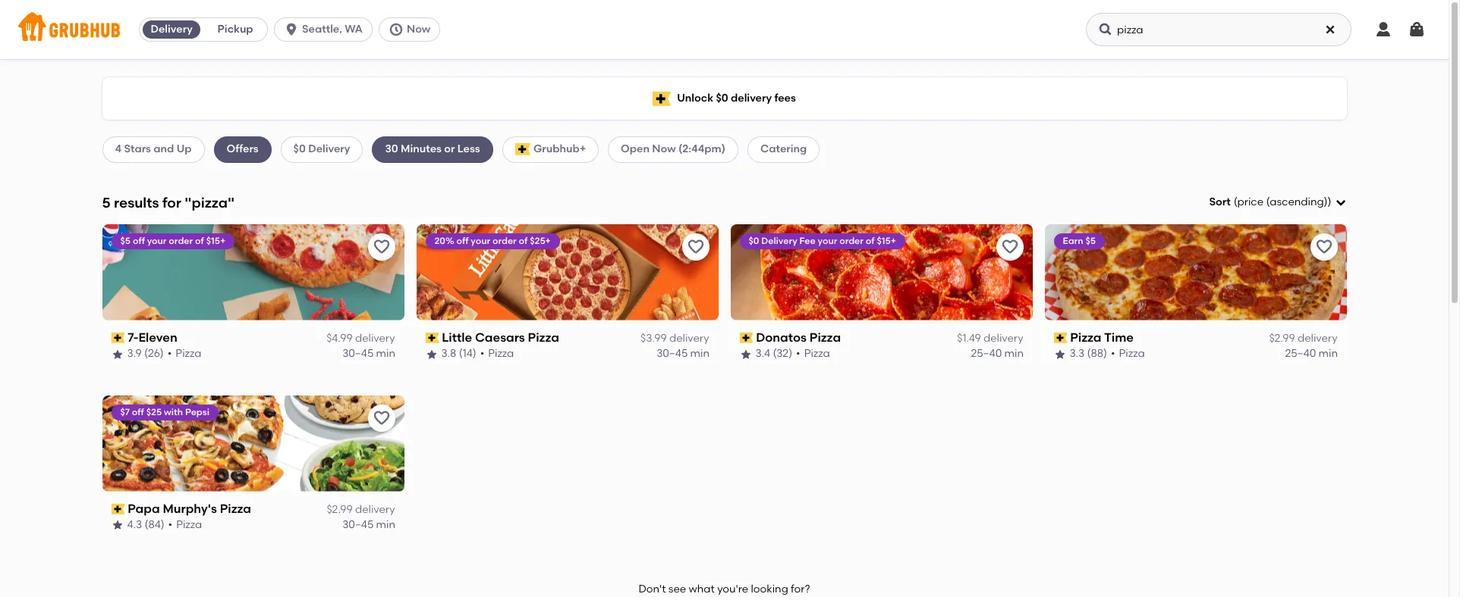 Task type: locate. For each thing, give the bounding box(es) containing it.
subscription pass image
[[425, 333, 439, 344], [739, 333, 753, 344], [1054, 333, 1067, 344], [111, 505, 125, 515]]

order left $25+
[[492, 236, 517, 246]]

$3.99
[[641, 332, 667, 345]]

1 horizontal spatial $5
[[1085, 236, 1096, 246]]

1 horizontal spatial order
[[492, 236, 517, 246]]

pickup
[[217, 23, 253, 36]]

sort ( price (ascending) )
[[1209, 196, 1331, 209]]

0 horizontal spatial $5
[[120, 236, 131, 246]]

7-eleven
[[128, 331, 177, 345]]

you're
[[717, 584, 748, 596]]

eleven
[[138, 331, 177, 345]]

save this restaurant image for pizza time
[[1315, 238, 1333, 256]]

0 horizontal spatial $2.99 delivery
[[327, 504, 395, 517]]

3 of from the left
[[866, 236, 875, 246]]

30–45 for 7-eleven
[[342, 348, 373, 361]]

order for caesars
[[492, 236, 517, 246]]

unlock
[[677, 92, 713, 105]]

2 of from the left
[[519, 236, 528, 246]]

star icon image for donatos pizza
[[739, 349, 752, 361]]

(32)
[[773, 348, 792, 361]]

subscription pass image left pizza time
[[1054, 333, 1067, 344]]

pizza down the papa murphy's pizza
[[176, 519, 202, 532]]

25–40 min
[[971, 348, 1023, 361], [1285, 348, 1337, 361]]

0 horizontal spatial 25–40 min
[[971, 348, 1023, 361]]

star icon image for 7-eleven
[[111, 349, 123, 361]]

(84)
[[145, 519, 164, 532]]

30–45 min for papa murphy's pizza
[[342, 519, 395, 532]]

• pizza down caesars
[[480, 348, 514, 361]]

0 vertical spatial $0
[[716, 92, 728, 105]]

4.3 (84)
[[127, 519, 164, 532]]

your
[[147, 236, 167, 246], [471, 236, 490, 246], [818, 236, 837, 246]]

30–45
[[342, 348, 373, 361], [656, 348, 687, 361], [342, 519, 373, 532]]

• pizza down donatos pizza
[[796, 348, 830, 361]]

subscription pass image left papa on the left
[[111, 505, 125, 515]]

2 25–40 from the left
[[1285, 348, 1316, 361]]

0 horizontal spatial your
[[147, 236, 167, 246]]

1 25–40 min from the left
[[971, 348, 1023, 361]]

less
[[457, 143, 480, 156]]

1 vertical spatial delivery
[[308, 143, 350, 156]]

1 of from the left
[[195, 236, 204, 246]]

1 vertical spatial $0
[[293, 143, 306, 156]]

grubhub plus flag logo image
[[653, 91, 671, 106], [515, 144, 530, 156]]

2 horizontal spatial $0
[[749, 236, 759, 246]]

25–40 min for pizza time
[[1285, 348, 1337, 361]]

5
[[102, 194, 111, 211]]

2 horizontal spatial your
[[818, 236, 837, 246]]

20% off your order of $25+
[[434, 236, 551, 246]]

• pizza for murphy's
[[168, 519, 202, 532]]

2 horizontal spatial delivery
[[761, 236, 797, 246]]

1 horizontal spatial $0
[[716, 92, 728, 105]]

subscription pass image left little
[[425, 333, 439, 344]]

min for pizza time
[[1318, 348, 1337, 361]]

• right the (26)
[[168, 348, 172, 361]]

• pizza
[[168, 348, 201, 361], [480, 348, 514, 361], [796, 348, 830, 361], [1111, 348, 1145, 361], [168, 519, 202, 532]]

subscription pass image for papa murphy's pizza
[[111, 505, 125, 515]]

star icon image for pizza time
[[1054, 349, 1066, 361]]

donatos pizza logo image
[[730, 224, 1032, 321]]

your right 20%
[[471, 236, 490, 246]]

0 horizontal spatial 25–40
[[971, 348, 1001, 361]]

30–45 min
[[342, 348, 395, 361], [656, 348, 709, 361], [342, 519, 395, 532]]

pizza down little caesars pizza
[[488, 348, 514, 361]]

2 order from the left
[[492, 236, 517, 246]]

$0
[[716, 92, 728, 105], [293, 143, 306, 156], [749, 236, 759, 246]]

• right (14)
[[480, 348, 484, 361]]

order
[[169, 236, 193, 246], [492, 236, 517, 246], [839, 236, 864, 246]]

your for caesars
[[471, 236, 490, 246]]

$5 off your order of $15+
[[120, 236, 225, 246]]

(26)
[[144, 348, 164, 361]]

now right svg image at the left top of the page
[[407, 23, 430, 36]]

and
[[153, 143, 174, 156]]

your right 'fee'
[[818, 236, 837, 246]]

see
[[668, 584, 686, 596]]

$0 right offers in the top of the page
[[293, 143, 306, 156]]

up
[[177, 143, 192, 156]]

0 vertical spatial delivery
[[151, 23, 193, 36]]

•
[[168, 348, 172, 361], [480, 348, 484, 361], [796, 348, 800, 361], [1111, 348, 1115, 361], [168, 519, 172, 532]]

of left $25+
[[519, 236, 528, 246]]

$2.99 for pizza time
[[1269, 332, 1295, 345]]

0 horizontal spatial grubhub plus flag logo image
[[515, 144, 530, 156]]

pizza right caesars
[[528, 331, 559, 345]]

• pizza down the papa murphy's pizza
[[168, 519, 202, 532]]

2 vertical spatial delivery
[[761, 236, 797, 246]]

• right (32)
[[796, 348, 800, 361]]

$5 right "earn"
[[1085, 236, 1096, 246]]

pizza right murphy's
[[220, 502, 251, 517]]

(ascending)
[[1266, 196, 1328, 209]]

1 horizontal spatial of
[[519, 236, 528, 246]]

3.4
[[755, 348, 770, 361]]

star icon image
[[111, 349, 123, 361], [425, 349, 437, 361], [739, 349, 752, 361], [1054, 349, 1066, 361], [111, 520, 123, 532]]

delivery
[[731, 92, 772, 105], [355, 332, 395, 345], [669, 332, 709, 345], [983, 332, 1023, 345], [1298, 332, 1337, 345], [355, 504, 395, 517]]

• pizza for time
[[1111, 348, 1145, 361]]

• pizza for eleven
[[168, 348, 201, 361]]

save this restaurant image
[[372, 238, 390, 256], [686, 238, 705, 256], [1001, 238, 1019, 256], [1315, 238, 1333, 256]]

star icon image left 4.3
[[111, 520, 123, 532]]

0 horizontal spatial now
[[407, 23, 430, 36]]

your down 5 results for "pizza"
[[147, 236, 167, 246]]

offers
[[227, 143, 258, 156]]

3.8
[[441, 348, 456, 361]]

papa murphy's pizza logo image
[[102, 396, 404, 492]]

• pizza down the time
[[1111, 348, 1145, 361]]

star icon image down subscription pass image at the left
[[111, 349, 123, 361]]

what
[[689, 584, 715, 596]]

0 vertical spatial grubhub plus flag logo image
[[653, 91, 671, 106]]

30–45 for papa murphy's pizza
[[342, 519, 373, 532]]

subscription pass image left donatos
[[739, 333, 753, 344]]

pizza down the time
[[1119, 348, 1145, 361]]

now
[[407, 23, 430, 36], [652, 143, 676, 156]]

star icon image left 3.8
[[425, 349, 437, 361]]

delivery button
[[140, 17, 203, 42]]

25–40
[[971, 348, 1001, 361], [1285, 348, 1316, 361]]

1 horizontal spatial your
[[471, 236, 490, 246]]

delivery left 'fee'
[[761, 236, 797, 246]]

None field
[[1209, 195, 1347, 210]]

order right 'fee'
[[839, 236, 864, 246]]

now inside "now" button
[[407, 23, 430, 36]]

1 $5 from the left
[[120, 236, 131, 246]]

• right (88)
[[1111, 348, 1115, 361]]

$0 right unlock
[[716, 92, 728, 105]]

$0 for $0 delivery
[[293, 143, 306, 156]]

pizza up 3.3 (88)
[[1070, 331, 1101, 345]]

grubhub plus flag logo image left grubhub+
[[515, 144, 530, 156]]

2 save this restaurant image from the left
[[686, 238, 705, 256]]

star icon image left 3.3
[[1054, 349, 1066, 361]]

off right 20%
[[456, 236, 469, 246]]

min for papa murphy's pizza
[[376, 519, 395, 532]]

papa murphy's pizza
[[128, 502, 251, 517]]

0 horizontal spatial $2.99
[[327, 504, 353, 517]]

2 25–40 min from the left
[[1285, 348, 1337, 361]]

2 vertical spatial $0
[[749, 236, 759, 246]]

$5 down results
[[120, 236, 131, 246]]

$1.49
[[957, 332, 981, 345]]

1 horizontal spatial $2.99
[[1269, 332, 1295, 345]]

0 horizontal spatial order
[[169, 236, 193, 246]]

1 vertical spatial now
[[652, 143, 676, 156]]

• for murphy's
[[168, 519, 172, 532]]

delivery for little caesars pizza
[[669, 332, 709, 345]]

off for papa
[[132, 407, 144, 418]]

$7 off $25 with pepsi
[[120, 407, 209, 418]]

0 horizontal spatial of
[[195, 236, 204, 246]]

1 25–40 from the left
[[971, 348, 1001, 361]]

1 vertical spatial $2.99
[[327, 504, 353, 517]]

$2.99 for papa murphy's pizza
[[327, 504, 353, 517]]

save this restaurant image for 7-eleven
[[372, 238, 390, 256]]

price
[[1237, 196, 1264, 209]]

off
[[133, 236, 145, 246], [456, 236, 469, 246], [132, 407, 144, 418]]

1 your from the left
[[147, 236, 167, 246]]

seattle,
[[302, 23, 342, 36]]

svg image
[[1374, 20, 1392, 39], [1408, 20, 1426, 39], [284, 22, 299, 37], [1098, 22, 1113, 37], [1324, 24, 1336, 36], [1334, 197, 1347, 209]]

1 $15+ from the left
[[206, 236, 225, 246]]

1 save this restaurant image from the left
[[372, 238, 390, 256]]

0 vertical spatial $2.99 delivery
[[1269, 332, 1337, 345]]

caesars
[[475, 331, 525, 345]]

min for little caesars pizza
[[690, 348, 709, 361]]

for?
[[791, 584, 810, 596]]

of for eleven
[[195, 236, 204, 246]]

2 $15+ from the left
[[877, 236, 896, 246]]

2 $5 from the left
[[1085, 236, 1096, 246]]

open now (2:44pm)
[[621, 143, 725, 156]]

star icon image left 3.4
[[739, 349, 752, 361]]

$2.99
[[1269, 332, 1295, 345], [327, 504, 353, 517]]

seattle, wa
[[302, 23, 363, 36]]

delivery for pizza time
[[1298, 332, 1337, 345]]

1 horizontal spatial 25–40
[[1285, 348, 1316, 361]]

0 horizontal spatial $0
[[293, 143, 306, 156]]

1 order from the left
[[169, 236, 193, 246]]

grubhub plus flag logo image for grubhub+
[[515, 144, 530, 156]]

• for caesars
[[480, 348, 484, 361]]

of right 'fee'
[[866, 236, 875, 246]]

$15+
[[206, 236, 225, 246], [877, 236, 896, 246]]

order down for
[[169, 236, 193, 246]]

1 horizontal spatial 25–40 min
[[1285, 348, 1337, 361]]

2 your from the left
[[471, 236, 490, 246]]

little caesars pizza
[[442, 331, 559, 345]]

min for donatos pizza
[[1004, 348, 1023, 361]]

delivery for 7-eleven
[[355, 332, 395, 345]]

3 save this restaurant image from the left
[[1001, 238, 1019, 256]]

1 horizontal spatial now
[[652, 143, 676, 156]]

3.3 (88)
[[1070, 348, 1107, 361]]

grubhub plus flag logo image left unlock
[[653, 91, 671, 106]]

pizza right donatos
[[810, 331, 841, 345]]

• right (84)
[[168, 519, 172, 532]]

don't
[[638, 584, 666, 596]]

1 horizontal spatial $15+
[[877, 236, 896, 246]]

Search for food, convenience, alcohol... search field
[[1086, 13, 1351, 46]]

$25+
[[530, 236, 551, 246]]

of down "pizza"
[[195, 236, 204, 246]]

$5
[[120, 236, 131, 246], [1085, 236, 1096, 246]]

• pizza right the (26)
[[168, 348, 201, 361]]

1 horizontal spatial $2.99 delivery
[[1269, 332, 1337, 345]]

min
[[376, 348, 395, 361], [690, 348, 709, 361], [1004, 348, 1023, 361], [1318, 348, 1337, 361], [376, 519, 395, 532]]

$2.99 delivery for papa murphy's pizza
[[327, 504, 395, 517]]

25–40 for donatos pizza
[[971, 348, 1001, 361]]

4 save this restaurant image from the left
[[1315, 238, 1333, 256]]

delivery left 30
[[308, 143, 350, 156]]

1 horizontal spatial delivery
[[308, 143, 350, 156]]

main navigation navigation
[[0, 0, 1449, 59]]

0 vertical spatial $2.99
[[1269, 332, 1295, 345]]

4 stars and up
[[115, 143, 192, 156]]

with
[[164, 407, 183, 418]]

0 horizontal spatial delivery
[[151, 23, 193, 36]]

off down results
[[133, 236, 145, 246]]

0 horizontal spatial $15+
[[206, 236, 225, 246]]

1 vertical spatial $2.99 delivery
[[327, 504, 395, 517]]

delivery for donatos pizza
[[983, 332, 1023, 345]]

• for time
[[1111, 348, 1115, 361]]

$0 left 'fee'
[[749, 236, 759, 246]]

(88)
[[1087, 348, 1107, 361]]

0 vertical spatial now
[[407, 23, 430, 36]]

1 vertical spatial grubhub plus flag logo image
[[515, 144, 530, 156]]

pickup button
[[203, 17, 267, 42]]

$4.99 delivery
[[326, 332, 395, 345]]

save this restaurant image for little caesars pizza
[[686, 238, 705, 256]]

1 horizontal spatial grubhub plus flag logo image
[[653, 91, 671, 106]]

subscription pass image for pizza time
[[1054, 333, 1067, 344]]

2 horizontal spatial order
[[839, 236, 864, 246]]

delivery left pickup
[[151, 23, 193, 36]]

2 horizontal spatial of
[[866, 236, 875, 246]]

3 your from the left
[[818, 236, 837, 246]]

off right $7
[[132, 407, 144, 418]]

now right open
[[652, 143, 676, 156]]

fees
[[774, 92, 796, 105]]



Task type: describe. For each thing, give the bounding box(es) containing it.
wa
[[345, 23, 363, 36]]

stars
[[124, 143, 151, 156]]

$0 delivery fee your order of $15+
[[749, 236, 896, 246]]

order for eleven
[[169, 236, 193, 246]]

minutes
[[401, 143, 442, 156]]

svg image inside seattle, wa button
[[284, 22, 299, 37]]

subscription pass image for donatos pizza
[[739, 333, 753, 344]]

$2.99 delivery for pizza time
[[1269, 332, 1337, 345]]

$3.99 delivery
[[641, 332, 709, 345]]

delivery for papa murphy's pizza
[[355, 504, 395, 517]]

open
[[621, 143, 650, 156]]

3.9
[[127, 348, 142, 361]]

)
[[1328, 196, 1331, 209]]

25–40 for pizza time
[[1285, 348, 1316, 361]]

min for 7-eleven
[[376, 348, 395, 361]]

$0 delivery
[[293, 143, 350, 156]]

grubhub plus flag logo image for unlock $0 delivery fees
[[653, 91, 671, 106]]

5 results for "pizza"
[[102, 194, 235, 211]]

• for pizza
[[796, 348, 800, 361]]

sort
[[1209, 196, 1231, 209]]

30–45 min for little caesars pizza
[[656, 348, 709, 361]]

30–45 for little caesars pizza
[[656, 348, 687, 361]]

25–40 min for donatos pizza
[[971, 348, 1023, 361]]

catering
[[760, 143, 807, 156]]

4.3
[[127, 519, 142, 532]]

earn $5
[[1063, 236, 1096, 246]]

3.4 (32)
[[755, 348, 792, 361]]

30 minutes or less
[[385, 143, 480, 156]]

star icon image for little caesars pizza
[[425, 349, 437, 361]]

7-eleven logo image
[[102, 224, 404, 321]]

"pizza"
[[185, 194, 235, 211]]

unlock $0 delivery fees
[[677, 92, 796, 105]]

grubhub+
[[533, 143, 586, 156]]

save this restaurant image for donatos pizza
[[1001, 238, 1019, 256]]

• for eleven
[[168, 348, 172, 361]]

pizza right the (26)
[[176, 348, 201, 361]]

star icon image for papa murphy's pizza
[[111, 520, 123, 532]]

(
[[1234, 196, 1237, 209]]

30–45 min for 7-eleven
[[342, 348, 395, 361]]

donatos
[[756, 331, 807, 345]]

7-
[[128, 331, 138, 345]]

30
[[385, 143, 398, 156]]

save this restaurant image
[[372, 410, 390, 428]]

off for little
[[456, 236, 469, 246]]

svg image
[[389, 22, 404, 37]]

off for 7-
[[133, 236, 145, 246]]

3.3
[[1070, 348, 1085, 361]]

$7
[[120, 407, 130, 418]]

pepsi
[[185, 407, 209, 418]]

save this restaurant button for donatos pizza
[[996, 234, 1023, 261]]

svg image inside field
[[1334, 197, 1347, 209]]

save this restaurant button for papa murphy's pizza
[[368, 405, 395, 432]]

now button
[[379, 17, 446, 42]]

• pizza for caesars
[[480, 348, 514, 361]]

results
[[114, 194, 159, 211]]

time
[[1104, 331, 1134, 345]]

$0 for $0 delivery fee your order of $15+
[[749, 236, 759, 246]]

don't see what you're looking for?
[[638, 584, 810, 596]]

4
[[115, 143, 122, 156]]

little
[[442, 331, 472, 345]]

(14)
[[459, 348, 476, 361]]

save this restaurant button for little caesars pizza
[[682, 234, 709, 261]]

save this restaurant button for 7-eleven
[[368, 234, 395, 261]]

subscription pass image for little caesars pizza
[[425, 333, 439, 344]]

$25
[[146, 407, 162, 418]]

murphy's
[[163, 502, 217, 517]]

donatos pizza
[[756, 331, 841, 345]]

(2:44pm)
[[678, 143, 725, 156]]

pizza down donatos pizza
[[804, 348, 830, 361]]

$4.99
[[326, 332, 353, 345]]

for
[[162, 194, 181, 211]]

seattle, wa button
[[274, 17, 379, 42]]

3.8 (14)
[[441, 348, 476, 361]]

20%
[[434, 236, 454, 246]]

earn
[[1063, 236, 1083, 246]]

little caesars pizza logo image
[[416, 224, 718, 321]]

save this restaurant button for pizza time
[[1310, 234, 1337, 261]]

none field containing sort
[[1209, 195, 1347, 210]]

3 order from the left
[[839, 236, 864, 246]]

your for eleven
[[147, 236, 167, 246]]

$1.49 delivery
[[957, 332, 1023, 345]]

or
[[444, 143, 455, 156]]

of for caesars
[[519, 236, 528, 246]]

delivery for $0 delivery fee your order of $15+
[[761, 236, 797, 246]]

papa
[[128, 502, 160, 517]]

delivery inside "delivery" button
[[151, 23, 193, 36]]

fee
[[799, 236, 816, 246]]

• pizza for pizza
[[796, 348, 830, 361]]

pizza time logo image
[[1045, 224, 1347, 321]]

looking
[[751, 584, 788, 596]]

3.9 (26)
[[127, 348, 164, 361]]

pizza time
[[1070, 331, 1134, 345]]

delivery for $0 delivery
[[308, 143, 350, 156]]

subscription pass image
[[111, 333, 125, 344]]



Task type: vqa. For each thing, say whether or not it's contained in the screenshot.
left The Days
no



